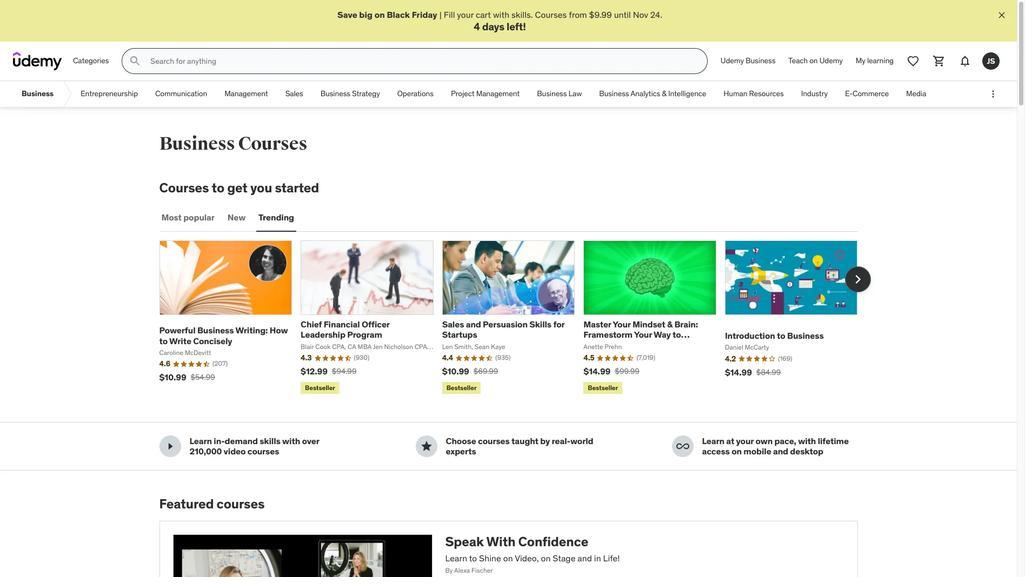 Task type: describe. For each thing, give the bounding box(es) containing it.
my learning link
[[849, 48, 900, 74]]

with inside learn at your own pace, with lifetime access on mobile and desktop
[[798, 436, 816, 447]]

project management link
[[442, 81, 528, 107]]

medium image for choose courses taught by real-world experts
[[420, 440, 433, 453]]

most popular button
[[159, 205, 217, 231]]

desktop
[[790, 446, 823, 457]]

2 udemy from the left
[[819, 56, 843, 66]]

business courses
[[159, 133, 307, 155]]

officer
[[362, 319, 390, 330]]

shine
[[479, 553, 501, 564]]

nov
[[633, 9, 648, 20]]

courses to get you started
[[159, 180, 319, 196]]

concisely
[[193, 335, 232, 346]]

2 management from the left
[[476, 89, 520, 99]]

started
[[275, 180, 319, 196]]

to inside powerful business writing: how to write concisely
[[159, 335, 168, 346]]

1 udemy from the left
[[721, 56, 744, 66]]

carousel element
[[159, 241, 871, 397]]

over
[[302, 436, 319, 447]]

stage
[[553, 553, 576, 564]]

project management
[[451, 89, 520, 99]]

and inside "sales and persuasion skills for startups"
[[466, 319, 481, 330]]

save big on black friday | fill your cart with skills. courses from $9.99 until nov 24. 4 days left!
[[337, 9, 662, 33]]

24.
[[650, 9, 662, 20]]

introduction to business
[[725, 330, 824, 341]]

with inside save big on black friday | fill your cart with skills. courses from $9.99 until nov 24. 4 days left!
[[493, 9, 509, 20]]

|
[[439, 9, 442, 20]]

e-commerce
[[845, 89, 889, 99]]

0 horizontal spatial &
[[662, 89, 667, 99]]

alexa
[[454, 567, 470, 575]]

on down the with
[[503, 553, 513, 564]]

wishlist image
[[907, 55, 920, 68]]

categories
[[73, 56, 109, 66]]

Search for anything text field
[[148, 52, 694, 70]]

big
[[359, 9, 373, 20]]

on inside save big on black friday | fill your cart with skills. courses from $9.99 until nov 24. 4 days left!
[[374, 9, 385, 20]]

way
[[654, 329, 671, 340]]

js link
[[978, 48, 1004, 74]]

1 horizontal spatial courses
[[238, 133, 307, 155]]

fischer
[[472, 567, 493, 575]]

categories button
[[67, 48, 115, 74]]

commerce
[[853, 89, 889, 99]]

left!
[[507, 20, 526, 33]]

to right introduction on the bottom right of page
[[777, 330, 785, 341]]

business inside "link"
[[537, 89, 567, 99]]

world
[[570, 436, 593, 447]]

learning
[[867, 56, 894, 66]]

sales link
[[277, 81, 312, 107]]

success
[[584, 340, 617, 351]]

js
[[987, 56, 995, 66]]

operations link
[[389, 81, 442, 107]]

on inside learn at your own pace, with lifetime access on mobile and desktop
[[732, 446, 742, 457]]

submit search image
[[129, 55, 142, 68]]

& inside master your mindset & brain: framestorm your way to success
[[667, 319, 673, 330]]

and for confidence
[[578, 553, 592, 564]]

your inside learn at your own pace, with lifetime access on mobile and desktop
[[736, 436, 754, 447]]

sales for sales and persuasion skills for startups
[[442, 319, 464, 330]]

strategy
[[352, 89, 380, 99]]

210,000
[[190, 446, 222, 457]]

at
[[726, 436, 734, 447]]

learn inside speak with confidence learn to shine on video, on stage and in life! by alexa fischer
[[445, 553, 467, 564]]

video,
[[515, 553, 539, 564]]

on inside teach on udemy link
[[809, 56, 818, 66]]

video
[[224, 446, 246, 457]]

human resources link
[[715, 81, 792, 107]]

udemy business link
[[714, 48, 782, 74]]

pace,
[[774, 436, 796, 447]]

friday
[[412, 9, 437, 20]]

business link
[[13, 81, 62, 107]]

0 horizontal spatial your
[[613, 319, 631, 330]]

analytics
[[631, 89, 660, 99]]

udemy business
[[721, 56, 775, 66]]

skills
[[529, 319, 552, 330]]

life!
[[603, 553, 620, 564]]

by
[[445, 567, 453, 575]]

new
[[228, 212, 246, 223]]

teach on udemy link
[[782, 48, 849, 74]]

experts
[[446, 446, 476, 457]]

powerful business writing: how to write concisely
[[159, 325, 288, 346]]

in
[[594, 553, 601, 564]]

speak
[[445, 534, 484, 551]]

confidence
[[518, 534, 588, 551]]

popular
[[183, 212, 215, 223]]

master
[[584, 319, 611, 330]]

until
[[614, 9, 631, 20]]

powerful business writing: how to write concisely link
[[159, 325, 288, 346]]

skills
[[260, 436, 280, 447]]

save
[[337, 9, 357, 20]]

courses inside 'learn in-demand skills with over 210,000 video courses'
[[247, 446, 279, 457]]

featured courses
[[159, 496, 265, 513]]

intelligence
[[668, 89, 706, 99]]

trending button
[[256, 205, 296, 231]]

lifetime
[[818, 436, 849, 447]]

more subcategory menu links image
[[988, 89, 999, 100]]

get
[[227, 180, 248, 196]]

arrow pointing to subcategory menu links image
[[62, 81, 72, 107]]

trending
[[258, 212, 294, 223]]

for
[[553, 319, 565, 330]]

human
[[724, 89, 747, 99]]

sales and persuasion skills for startups link
[[442, 319, 565, 340]]

industry link
[[792, 81, 836, 107]]

to inside speak with confidence learn to shine on video, on stage and in life! by alexa fischer
[[469, 553, 477, 564]]

project
[[451, 89, 474, 99]]

courses for choose courses taught by real-world experts
[[478, 436, 510, 447]]

chief financial officer leadership program link
[[301, 319, 390, 340]]

courses inside save big on black friday | fill your cart with skills. courses from $9.99 until nov 24. 4 days left!
[[535, 9, 567, 20]]

taught
[[512, 436, 538, 447]]



Task type: vqa. For each thing, say whether or not it's contained in the screenshot.
Eventbrite image
no



Task type: locate. For each thing, give the bounding box(es) containing it.
&
[[662, 89, 667, 99], [667, 319, 673, 330]]

& right analytics
[[662, 89, 667, 99]]

and inside learn at your own pace, with lifetime access on mobile and desktop
[[773, 446, 788, 457]]

speak with confidence learn to shine on video, on stage and in life! by alexa fischer
[[445, 534, 620, 575]]

1 horizontal spatial learn
[[445, 553, 467, 564]]

2 horizontal spatial medium image
[[676, 440, 689, 453]]

learn at your own pace, with lifetime access on mobile and desktop
[[702, 436, 849, 457]]

your right at
[[736, 436, 754, 447]]

1 horizontal spatial medium image
[[420, 440, 433, 453]]

courses up you
[[238, 133, 307, 155]]

master your mindset & brain: framestorm your way to success link
[[584, 319, 698, 351]]

medium image
[[164, 440, 177, 453], [420, 440, 433, 453], [676, 440, 689, 453]]

your right the "fill" on the left top of the page
[[457, 9, 474, 20]]

0 horizontal spatial medium image
[[164, 440, 177, 453]]

featured
[[159, 496, 214, 513]]

1 horizontal spatial your
[[736, 436, 754, 447]]

teach
[[788, 56, 808, 66]]

learn inside 'learn in-demand skills with over 210,000 video courses'
[[190, 436, 212, 447]]

new button
[[225, 205, 248, 231]]

udemy left "my" at the right top of page
[[819, 56, 843, 66]]

with up days
[[493, 9, 509, 20]]

2 vertical spatial and
[[578, 553, 592, 564]]

to left get at the left of page
[[212, 180, 224, 196]]

with inside 'learn in-demand skills with over 210,000 video courses'
[[282, 436, 300, 447]]

business analytics & intelligence link
[[591, 81, 715, 107]]

courses right video
[[247, 446, 279, 457]]

learn for learn at your own pace, with lifetime access on mobile and desktop
[[702, 436, 725, 447]]

financial
[[324, 319, 360, 330]]

udemy image
[[13, 52, 62, 70]]

1 vertical spatial sales
[[442, 319, 464, 330]]

on right teach
[[809, 56, 818, 66]]

learn left in-
[[190, 436, 212, 447]]

on left the mobile
[[732, 446, 742, 457]]

e-commerce link
[[836, 81, 898, 107]]

access
[[702, 446, 730, 457]]

2 horizontal spatial learn
[[702, 436, 725, 447]]

courses up most popular
[[159, 180, 209, 196]]

operations
[[397, 89, 434, 99]]

on
[[374, 9, 385, 20], [809, 56, 818, 66], [732, 446, 742, 457], [503, 553, 513, 564], [541, 553, 551, 564]]

0 vertical spatial and
[[466, 319, 481, 330]]

business inside powerful business writing: how to write concisely
[[197, 325, 234, 336]]

to up fischer
[[469, 553, 477, 564]]

1 vertical spatial courses
[[238, 133, 307, 155]]

media link
[[898, 81, 935, 107]]

entrepreneurship
[[81, 89, 138, 99]]

writing:
[[235, 325, 268, 336]]

learn up alexa
[[445, 553, 467, 564]]

law
[[569, 89, 582, 99]]

your left way
[[634, 329, 652, 340]]

medium image left 210,000
[[164, 440, 177, 453]]

0 vertical spatial &
[[662, 89, 667, 99]]

and left persuasion
[[466, 319, 481, 330]]

0 vertical spatial sales
[[285, 89, 303, 99]]

to left write
[[159, 335, 168, 346]]

2 horizontal spatial courses
[[535, 9, 567, 20]]

close image
[[996, 10, 1007, 21]]

2 horizontal spatial with
[[798, 436, 816, 447]]

sales for sales
[[285, 89, 303, 99]]

and
[[466, 319, 481, 330], [773, 446, 788, 457], [578, 553, 592, 564]]

and for your
[[773, 446, 788, 457]]

on right big
[[374, 9, 385, 20]]

persuasion
[[483, 319, 528, 330]]

and left in
[[578, 553, 592, 564]]

sales inside "sales and persuasion skills for startups"
[[442, 319, 464, 330]]

1 medium image from the left
[[164, 440, 177, 453]]

1 horizontal spatial management
[[476, 89, 520, 99]]

business strategy
[[320, 89, 380, 99]]

1 horizontal spatial with
[[493, 9, 509, 20]]

1 horizontal spatial udemy
[[819, 56, 843, 66]]

on down the 'confidence'
[[541, 553, 551, 564]]

black
[[387, 9, 410, 20]]

2 medium image from the left
[[420, 440, 433, 453]]

1 vertical spatial and
[[773, 446, 788, 457]]

demand
[[225, 436, 258, 447]]

by
[[540, 436, 550, 447]]

teach on udemy
[[788, 56, 843, 66]]

framestorm
[[584, 329, 633, 340]]

own
[[756, 436, 773, 447]]

notifications image
[[959, 55, 972, 68]]

medium image for learn at your own pace, with lifetime access on mobile and desktop
[[676, 440, 689, 453]]

0 horizontal spatial udemy
[[721, 56, 744, 66]]

medium image left experts
[[420, 440, 433, 453]]

1 management from the left
[[224, 89, 268, 99]]

0 horizontal spatial learn
[[190, 436, 212, 447]]

from
[[569, 9, 587, 20]]

0 horizontal spatial with
[[282, 436, 300, 447]]

learn left at
[[702, 436, 725, 447]]

sales inside sales link
[[285, 89, 303, 99]]

management
[[224, 89, 268, 99], [476, 89, 520, 99]]

most popular
[[161, 212, 215, 223]]

resources
[[749, 89, 784, 99]]

to right way
[[673, 329, 681, 340]]

udemy up human
[[721, 56, 744, 66]]

learn
[[190, 436, 212, 447], [702, 436, 725, 447], [445, 553, 467, 564]]

0 horizontal spatial your
[[457, 9, 474, 20]]

mindset
[[633, 319, 665, 330]]

1 vertical spatial &
[[667, 319, 673, 330]]

and inside speak with confidence learn to shine on video, on stage and in life! by alexa fischer
[[578, 553, 592, 564]]

how
[[270, 325, 288, 336]]

your inside save big on black friday | fill your cart with skills. courses from $9.99 until nov 24. 4 days left!
[[457, 9, 474, 20]]

2 horizontal spatial and
[[773, 446, 788, 457]]

1 horizontal spatial &
[[667, 319, 673, 330]]

learn for learn in-demand skills with over 210,000 video courses
[[190, 436, 212, 447]]

0 vertical spatial your
[[457, 9, 474, 20]]

1 horizontal spatial and
[[578, 553, 592, 564]]

0 horizontal spatial courses
[[159, 180, 209, 196]]

1 vertical spatial your
[[736, 436, 754, 447]]

industry
[[801, 89, 828, 99]]

you
[[250, 180, 272, 196]]

business analytics & intelligence
[[599, 89, 706, 99]]

and right own
[[773, 446, 788, 457]]

choose courses taught by real-world experts
[[446, 436, 593, 457]]

1 horizontal spatial your
[[634, 329, 652, 340]]

udemy
[[721, 56, 744, 66], [819, 56, 843, 66]]

0 vertical spatial courses
[[535, 9, 567, 20]]

management right project at the top of page
[[476, 89, 520, 99]]

to
[[212, 180, 224, 196], [673, 329, 681, 340], [777, 330, 785, 341], [159, 335, 168, 346], [469, 553, 477, 564]]

my learning
[[856, 56, 894, 66]]

entrepreneurship link
[[72, 81, 146, 107]]

& left brain:
[[667, 319, 673, 330]]

skills.
[[512, 9, 533, 20]]

human resources
[[724, 89, 784, 99]]

master your mindset & brain: framestorm your way to success
[[584, 319, 698, 351]]

courses left the from
[[535, 9, 567, 20]]

$9.99
[[589, 9, 612, 20]]

0 horizontal spatial sales
[[285, 89, 303, 99]]

learn in-demand skills with over 210,000 video courses
[[190, 436, 319, 457]]

with right pace,
[[798, 436, 816, 447]]

real-
[[552, 436, 570, 447]]

2 vertical spatial courses
[[159, 180, 209, 196]]

courses inside the choose courses taught by real-world experts
[[478, 436, 510, 447]]

sales
[[285, 89, 303, 99], [442, 319, 464, 330]]

courses for featured courses
[[217, 496, 265, 513]]

courses left taught
[[478, 436, 510, 447]]

business
[[746, 56, 775, 66], [22, 89, 54, 99], [320, 89, 350, 99], [537, 89, 567, 99], [599, 89, 629, 99], [159, 133, 235, 155], [197, 325, 234, 336], [787, 330, 824, 341]]

medium image left access
[[676, 440, 689, 453]]

courses
[[478, 436, 510, 447], [247, 446, 279, 457], [217, 496, 265, 513]]

with
[[493, 9, 509, 20], [282, 436, 300, 447], [798, 436, 816, 447]]

3 medium image from the left
[[676, 440, 689, 453]]

management link
[[216, 81, 277, 107]]

learn inside learn at your own pace, with lifetime access on mobile and desktop
[[702, 436, 725, 447]]

sales left persuasion
[[442, 319, 464, 330]]

next image
[[849, 271, 866, 288]]

sales right management link at the top left of the page
[[285, 89, 303, 99]]

my
[[856, 56, 865, 66]]

most
[[161, 212, 182, 223]]

with left over
[[282, 436, 300, 447]]

management left sales link
[[224, 89, 268, 99]]

to inside master your mindset & brain: framestorm your way to success
[[673, 329, 681, 340]]

your
[[457, 9, 474, 20], [736, 436, 754, 447]]

communication
[[155, 89, 207, 99]]

introduction to business link
[[725, 330, 824, 341]]

your right master
[[613, 319, 631, 330]]

choose
[[446, 436, 476, 447]]

medium image for learn in-demand skills with over 210,000 video courses
[[164, 440, 177, 453]]

courses down video
[[217, 496, 265, 513]]

0 horizontal spatial and
[[466, 319, 481, 330]]

0 horizontal spatial management
[[224, 89, 268, 99]]

1 horizontal spatial sales
[[442, 319, 464, 330]]

4
[[474, 20, 480, 33]]

sales and persuasion skills for startups
[[442, 319, 565, 340]]

shopping cart with 0 items image
[[933, 55, 946, 68]]

media
[[906, 89, 926, 99]]



